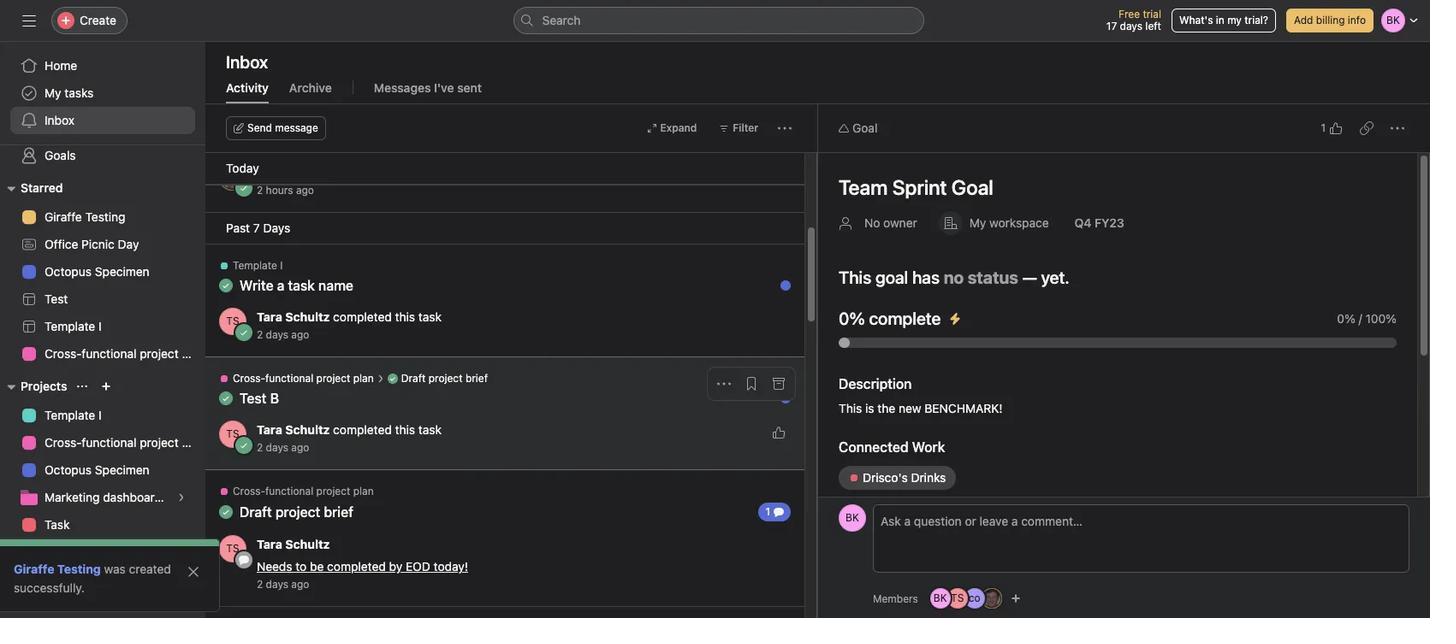 Task type: describe. For each thing, give the bounding box(es) containing it.
filter
[[733, 122, 758, 134]]

send
[[247, 122, 272, 134]]

draft for draft project brief
[[401, 372, 426, 385]]

testing for giraffe testing link on top of marketing dashboard on the bottom left of the page
[[85, 545, 125, 560]]

inbox link
[[10, 107, 195, 134]]

17
[[1107, 20, 1117, 33]]

project inside starred "element"
[[140, 347, 179, 361]]

3 2 from the top
[[257, 442, 263, 455]]

project brief
[[275, 505, 353, 520]]

marketing for marketing dashboard
[[45, 573, 100, 587]]

ja button
[[219, 163, 247, 191]]

ts inside team sprint goal dialog
[[951, 592, 964, 605]]

tara schultz needs to be completed by eod today! 2 days ago
[[257, 538, 468, 591]]

my
[[1228, 14, 1242, 27]]

created
[[129, 562, 171, 577]]

add to bookmarks image for first archive notification icon from the top
[[745, 377, 758, 391]]

plan inside projects element
[[182, 436, 205, 450]]

tara schultz link for a
[[257, 310, 330, 324]]

0% complete
[[839, 309, 941, 329]]

copy goal link image
[[1360, 122, 1374, 135]]

my tasks
[[45, 86, 94, 100]]

office picnic day
[[45, 237, 139, 252]]

this for write a task name
[[395, 310, 415, 324]]

i've
[[434, 80, 454, 95]]

marketing dashboards link
[[10, 484, 195, 512]]

add billing info button
[[1287, 9, 1374, 33]]

the
[[878, 401, 896, 416]]

close image
[[187, 566, 200, 580]]

schultz for write a task name
[[285, 310, 330, 324]]

is
[[865, 401, 874, 416]]

my tasks link
[[10, 80, 195, 107]]

be
[[310, 560, 324, 574]]

1 archive notification image from the top
[[772, 377, 786, 391]]

starred element
[[0, 173, 205, 372]]

template inside starred "element"
[[45, 319, 95, 334]]

dashboard
[[103, 573, 162, 587]]

goal
[[876, 268, 908, 288]]

more actions image inside team sprint goal dialog
[[1391, 122, 1405, 135]]

messages i've sent link
[[374, 80, 482, 104]]

was
[[104, 562, 126, 577]]

james link
[[257, 165, 296, 180]]

giraffe for giraffe testing link on top of the picnic
[[45, 210, 82, 224]]

octopus for cross-
[[45, 463, 92, 478]]

1 button
[[1316, 116, 1348, 140]]

i inside starred "element"
[[98, 319, 102, 334]]

messages i've sent
[[374, 80, 482, 95]]

tara for test b
[[257, 423, 282, 437]]

task
[[45, 518, 70, 532]]

cross- inside starred "element"
[[45, 347, 82, 361]]

octopus specimen link for picnic
[[10, 259, 195, 286]]

giraffe testing for giraffe testing link on top of marketing dashboard on the bottom left of the page
[[45, 545, 125, 560]]

test
[[45, 292, 68, 306]]

task name
[[288, 278, 354, 294]]

add billing info
[[1294, 14, 1366, 27]]

this for this is the new benchmark!
[[839, 401, 862, 416]]

fy23
[[1095, 216, 1124, 230]]

filter button
[[712, 116, 766, 140]]

ts button for write a task name
[[219, 308, 247, 336]]

ago down the write a task name
[[291, 329, 309, 342]]

office picnic day link
[[10, 231, 195, 259]]

functional inside starred "element"
[[82, 347, 137, 361]]

i inside projects element
[[98, 408, 102, 423]]

write
[[240, 278, 274, 294]]

drisco's drinks link
[[839, 467, 956, 490]]

past 7 days
[[226, 221, 290, 235]]

a
[[277, 278, 285, 294]]

james completed this task 2 hours ago
[[257, 165, 407, 197]]

info
[[1348, 14, 1366, 27]]

template inside projects element
[[45, 408, 95, 423]]

q4
[[1075, 216, 1092, 230]]

tara schultz completed this task 2 days ago for test b
[[257, 423, 442, 455]]

add
[[1294, 14, 1313, 27]]

brief
[[466, 372, 488, 385]]

1 vertical spatial goal
[[952, 175, 994, 199]]

add member image
[[1011, 594, 1021, 604]]

by
[[389, 560, 402, 574]]

sprint
[[893, 175, 947, 199]]

has
[[912, 268, 940, 288]]

template i for 1st the template i link from the bottom
[[45, 408, 102, 423]]

create button
[[51, 7, 128, 34]]

2 vertical spatial testing
[[57, 562, 101, 577]]

1 horizontal spatial bk
[[934, 592, 947, 605]]

octopus specimen for functional
[[45, 463, 150, 478]]

0% / 100%
[[1337, 312, 1397, 326]]

cross-functional project plan link inside projects element
[[10, 430, 205, 457]]

ja inside button
[[227, 170, 238, 183]]

expand
[[660, 122, 697, 134]]

7 days
[[253, 221, 290, 235]]

past
[[226, 221, 250, 235]]

1 inside 1 button
[[1321, 122, 1326, 134]]

2 inside "tara schultz needs to be completed by eod today! 2 days ago"
[[257, 579, 263, 591]]

0 horizontal spatial goal
[[853, 121, 878, 135]]

hide sidebar image
[[22, 14, 36, 27]]

no
[[865, 216, 880, 230]]

completed inside "tara schultz needs to be completed by eod today! 2 days ago"
[[327, 560, 386, 574]]

cross- up the test b
[[233, 372, 265, 385]]

1 template i link from the top
[[10, 313, 195, 341]]

cross-functional project plan inside starred "element"
[[45, 347, 205, 361]]

marketing dashboard link
[[10, 567, 195, 594]]

octopus specimen for picnic
[[45, 265, 150, 279]]

this is the new benchmark!
[[839, 401, 1003, 416]]

0 vertical spatial inbox
[[226, 52, 268, 72]]

search
[[542, 13, 581, 27]]

expand button
[[639, 116, 705, 140]]

cross-functional project plan link inside starred "element"
[[10, 341, 205, 368]]

0 vertical spatial template i
[[233, 259, 283, 272]]

activity
[[226, 80, 269, 95]]

marketing for marketing dashboards
[[45, 490, 100, 505]]

dashboards
[[103, 490, 168, 505]]

2 vertical spatial giraffe
[[14, 562, 54, 577]]

tasks
[[64, 86, 94, 100]]

description
[[839, 377, 912, 392]]

left
[[1146, 20, 1162, 33]]

functional up the test b
[[265, 372, 313, 385]]

send message button
[[226, 116, 326, 140]]

days inside free trial 17 days left
[[1120, 20, 1143, 33]]

ts for write a task name
[[226, 315, 239, 328]]

connected work
[[839, 440, 945, 455]]

search list box
[[513, 7, 924, 34]]

home
[[45, 58, 77, 73]]

what's
[[1180, 14, 1213, 27]]



Task type: locate. For each thing, give the bounding box(es) containing it.
2 add to bookmarks image from the top
[[745, 377, 758, 391]]

task link
[[10, 512, 195, 539]]

i down new project or portfolio icon
[[98, 408, 102, 423]]

bk inside button
[[846, 512, 859, 525]]

1 horizontal spatial 1
[[1321, 122, 1326, 134]]

1 vertical spatial specimen
[[95, 463, 150, 478]]

plan inside starred "element"
[[182, 347, 205, 361]]

schultz up 'to'
[[285, 538, 330, 552]]

octopus down office at top
[[45, 265, 92, 279]]

days down a
[[266, 329, 288, 342]]

archive
[[289, 80, 332, 95]]

functional up draft project brief
[[265, 485, 313, 498]]

new
[[899, 401, 922, 416]]

giraffe testing up "office picnic day"
[[45, 210, 125, 224]]

cross-functional project plan up draft project brief
[[233, 485, 374, 498]]

office
[[45, 237, 78, 252]]

/
[[1359, 312, 1363, 326]]

1 tara schultz link from the top
[[257, 310, 330, 324]]

octopus specimen down the picnic
[[45, 265, 150, 279]]

specimen up dashboards
[[95, 463, 150, 478]]

template up write in the top of the page
[[233, 259, 277, 272]]

template i inside starred "element"
[[45, 319, 102, 334]]

3 schultz from the top
[[285, 538, 330, 552]]

2 octopus from the top
[[45, 463, 92, 478]]

task up draft project brief
[[418, 310, 442, 324]]

0 vertical spatial giraffe
[[45, 210, 82, 224]]

template down test
[[45, 319, 95, 334]]

ja right co
[[986, 592, 997, 605]]

add to bookmarks image for archive notifications icon
[[745, 179, 758, 193]]

goal up team
[[853, 121, 878, 135]]

task down messages
[[384, 165, 407, 180]]

schultz down the write a task name
[[285, 310, 330, 324]]

more actions image
[[778, 122, 792, 135], [717, 377, 731, 391]]

0 vertical spatial more actions image
[[778, 122, 792, 135]]

2 inside james completed this task 2 hours ago
[[257, 184, 263, 197]]

template i for 2nd the template i link from the bottom of the page
[[45, 319, 102, 334]]

ago down 'to'
[[291, 579, 309, 591]]

team sprint goal dialog
[[818, 104, 1430, 619]]

1 vertical spatial octopus specimen link
[[10, 457, 195, 484]]

ago inside james completed this task 2 hours ago
[[296, 184, 314, 197]]

cross-functional project plan up new project or portfolio icon
[[45, 347, 205, 361]]

giraffe testing for giraffe testing link on top of the picnic
[[45, 210, 125, 224]]

1 horizontal spatial inbox
[[226, 52, 268, 72]]

this for this goal has no status — yet.
[[839, 268, 872, 288]]

marketing dashboards
[[45, 490, 168, 505]]

goals
[[45, 148, 76, 163]]

this left goal
[[839, 268, 872, 288]]

0 vertical spatial bk
[[846, 512, 859, 525]]

2 octopus specimen from the top
[[45, 463, 150, 478]]

3 tara schultz link from the top
[[257, 538, 330, 552]]

1 vertical spatial giraffe
[[45, 545, 82, 560]]

tara schultz link up 'to'
[[257, 538, 330, 552]]

draft for draft project brief
[[240, 505, 272, 520]]

0 vertical spatial octopus
[[45, 265, 92, 279]]

ts button for test b
[[219, 421, 247, 449]]

tara down the test b
[[257, 423, 282, 437]]

1 horizontal spatial ja
[[986, 592, 997, 605]]

1 vertical spatial more actions image
[[717, 179, 731, 193]]

ts for test b
[[226, 428, 239, 441]]

1 vertical spatial draft
[[240, 505, 272, 520]]

testing up was
[[85, 545, 125, 560]]

tara inside "tara schultz needs to be completed by eod today! 2 days ago"
[[257, 538, 282, 552]]

0 vertical spatial template i link
[[10, 313, 195, 341]]

marketing
[[45, 490, 100, 505], [45, 573, 100, 587]]

2 vertical spatial tara schultz link
[[257, 538, 330, 552]]

1 vertical spatial archive notification image
[[772, 490, 786, 504]]

0 vertical spatial draft
[[401, 372, 426, 385]]

tara schultz completed this task 2 days ago down task name
[[257, 310, 442, 342]]

giraffe testing link
[[10, 204, 195, 231], [10, 539, 195, 567], [14, 562, 101, 577]]

cross- inside projects element
[[45, 436, 82, 450]]

2 tara schultz completed this task 2 days ago from the top
[[257, 423, 442, 455]]

octopus specimen
[[45, 265, 150, 279], [45, 463, 150, 478]]

bk left co
[[934, 592, 947, 605]]

0 vertical spatial ts button
[[219, 308, 247, 336]]

1 vertical spatial template
[[45, 319, 95, 334]]

task down draft project brief
[[418, 423, 442, 437]]

1 vertical spatial tara
[[257, 423, 282, 437]]

message
[[275, 122, 318, 134]]

add to bookmarks image
[[745, 490, 758, 504]]

test b
[[240, 391, 279, 407]]

2 vertical spatial this
[[395, 423, 415, 437]]

tara schultz link
[[257, 310, 330, 324], [257, 423, 330, 437], [257, 538, 330, 552]]

2 vertical spatial template
[[45, 408, 95, 423]]

0 vertical spatial octopus specimen link
[[10, 259, 195, 286]]

completed
[[299, 165, 357, 180], [333, 310, 392, 324], [333, 423, 392, 437], [327, 560, 386, 574]]

2 this from the top
[[839, 401, 862, 416]]

giraffe testing up 'successfully.'
[[14, 562, 101, 577]]

this left is
[[839, 401, 862, 416]]

0 vertical spatial template
[[233, 259, 277, 272]]

ago inside "tara schultz needs to be completed by eod today! 2 days ago"
[[291, 579, 309, 591]]

draft project brief
[[401, 372, 488, 385]]

0 vertical spatial marketing
[[45, 490, 100, 505]]

1 this from the top
[[839, 268, 872, 288]]

1 octopus from the top
[[45, 265, 92, 279]]

1 octopus specimen from the top
[[45, 265, 150, 279]]

1 vertical spatial bk
[[934, 592, 947, 605]]

sent
[[457, 80, 482, 95]]

specimen inside projects element
[[95, 463, 150, 478]]

free trial 17 days left
[[1107, 8, 1162, 33]]

giraffe testing inside starred "element"
[[45, 210, 125, 224]]

what's in my trial? button
[[1172, 9, 1276, 33]]

1 vertical spatial octopus
[[45, 463, 92, 478]]

1 vertical spatial template i link
[[10, 402, 195, 430]]

1 vertical spatial this
[[839, 401, 862, 416]]

2 vertical spatial tara
[[257, 538, 282, 552]]

0 horizontal spatial more actions image
[[717, 377, 731, 391]]

2 2 from the top
[[257, 329, 263, 342]]

0 horizontal spatial bk
[[846, 512, 859, 525]]

picnic
[[81, 237, 115, 252]]

1 vertical spatial tara schultz completed this task 2 days ago
[[257, 423, 442, 455]]

0 vertical spatial this
[[839, 268, 872, 288]]

1 specimen from the top
[[95, 265, 150, 279]]

1 vertical spatial add to bookmarks image
[[745, 377, 758, 391]]

archive notification image up leftcount icon
[[772, 490, 786, 504]]

1 vertical spatial more actions image
[[717, 377, 731, 391]]

giraffe up office at top
[[45, 210, 82, 224]]

0 horizontal spatial 1
[[766, 506, 770, 519]]

giraffe up 'successfully.'
[[14, 562, 54, 577]]

cross-functional project plan link up new project or portfolio icon
[[10, 341, 205, 368]]

tara up needs
[[257, 538, 282, 552]]

write a task name
[[240, 278, 354, 294]]

0 vertical spatial testing
[[85, 210, 125, 224]]

1 cross-functional project plan link from the top
[[10, 341, 205, 368]]

my workspace
[[970, 216, 1049, 230]]

1 vertical spatial task
[[418, 310, 442, 324]]

giraffe testing link up 'successfully.'
[[14, 562, 101, 577]]

starred button
[[0, 178, 63, 199]]

3 tara from the top
[[257, 538, 282, 552]]

0 horizontal spatial draft
[[240, 505, 272, 520]]

2 down write in the top of the page
[[257, 329, 263, 342]]

1 vertical spatial inbox
[[45, 113, 75, 128]]

1 vertical spatial ts button
[[219, 421, 247, 449]]

1 vertical spatial ja
[[986, 592, 997, 605]]

my left tasks
[[45, 86, 61, 100]]

my workspace button
[[931, 208, 1057, 239]]

archive notification image up 0 likes. click to like this task icon
[[772, 377, 786, 391]]

octopus specimen inside starred "element"
[[45, 265, 150, 279]]

home link
[[10, 52, 195, 80]]

specimen inside starred "element"
[[95, 265, 150, 279]]

0 vertical spatial tara schultz link
[[257, 310, 330, 324]]

workspace
[[990, 216, 1049, 230]]

0 vertical spatial archive notification image
[[772, 377, 786, 391]]

template i down test
[[45, 319, 102, 334]]

this inside james completed this task 2 hours ago
[[361, 165, 381, 180]]

marketing up invite
[[45, 573, 100, 587]]

1 vertical spatial this
[[395, 310, 415, 324]]

draft up needs
[[240, 505, 272, 520]]

more actions image left archive notifications icon
[[717, 179, 731, 193]]

bk down drisco's drinks link in the right of the page
[[846, 512, 859, 525]]

1 horizontal spatial more actions image
[[778, 122, 792, 135]]

2 down needs
[[257, 579, 263, 591]]

ts for draft project brief
[[226, 543, 239, 556]]

2 vertical spatial template i
[[45, 408, 102, 423]]

in
[[1216, 14, 1225, 27]]

1 left leftcount icon
[[766, 506, 770, 519]]

functional
[[82, 347, 137, 361], [265, 372, 313, 385], [82, 436, 137, 450], [265, 485, 313, 498]]

goal up the my workspace dropdown button
[[952, 175, 994, 199]]

4 2 from the top
[[257, 579, 263, 591]]

invite
[[48, 589, 79, 603]]

2 tara from the top
[[257, 423, 282, 437]]

0 vertical spatial cross-functional project plan link
[[10, 341, 205, 368]]

what's in my trial?
[[1180, 14, 1269, 27]]

show options, current sort, top image
[[77, 382, 88, 392]]

archive notification image
[[772, 377, 786, 391], [772, 490, 786, 504]]

1 vertical spatial octopus specimen
[[45, 463, 150, 478]]

octopus specimen up marketing dashboards link
[[45, 463, 150, 478]]

2 vertical spatial giraffe testing
[[14, 562, 101, 577]]

1 vertical spatial i
[[98, 319, 102, 334]]

—
[[1023, 268, 1037, 288]]

task for write a task name
[[418, 310, 442, 324]]

marketing up task
[[45, 490, 100, 505]]

1 marketing from the top
[[45, 490, 100, 505]]

functional up new project or portfolio icon
[[82, 347, 137, 361]]

0 vertical spatial specimen
[[95, 265, 150, 279]]

cross-functional project plan inside projects element
[[45, 436, 205, 450]]

archive link
[[289, 80, 332, 104]]

goals link
[[10, 142, 195, 169]]

template i down show options, current sort, top icon
[[45, 408, 102, 423]]

see details, marketing dashboards image
[[176, 493, 187, 503]]

giraffe inside projects element
[[45, 545, 82, 560]]

testing inside projects element
[[85, 545, 125, 560]]

days down the test b
[[266, 442, 288, 455]]

cross-functional project plan up dashboards
[[45, 436, 205, 450]]

testing up office picnic day link
[[85, 210, 125, 224]]

3 ts button from the top
[[219, 536, 247, 563]]

this goal has no status — yet.
[[839, 268, 1070, 288]]

octopus specimen inside projects element
[[45, 463, 150, 478]]

tara schultz completed this task 2 days ago for write a task name
[[257, 310, 442, 342]]

1 schultz from the top
[[285, 310, 330, 324]]

ts button down write in the top of the page
[[219, 308, 247, 336]]

starred
[[21, 181, 63, 195]]

my left workspace
[[970, 216, 986, 230]]

0 vertical spatial more actions image
[[1391, 122, 1405, 135]]

octopus for office
[[45, 265, 92, 279]]

1 2 from the top
[[257, 184, 263, 197]]

1 vertical spatial cross-functional project plan link
[[10, 430, 205, 457]]

days right 17
[[1120, 20, 1143, 33]]

giraffe testing inside projects element
[[45, 545, 125, 560]]

archive notifications image
[[772, 179, 786, 193]]

create
[[80, 13, 116, 27]]

2 archive notification image from the top
[[772, 490, 786, 504]]

days down needs
[[266, 579, 288, 591]]

ago right hours
[[296, 184, 314, 197]]

functional inside projects element
[[82, 436, 137, 450]]

1 vertical spatial schultz
[[285, 423, 330, 437]]

testing up invite
[[57, 562, 101, 577]]

giraffe testing link up marketing dashboard on the bottom left of the page
[[10, 539, 195, 567]]

0 vertical spatial schultz
[[285, 310, 330, 324]]

octopus inside starred "element"
[[45, 265, 92, 279]]

cross- up "projects"
[[45, 347, 82, 361]]

cross- down show options, current sort, top icon
[[45, 436, 82, 450]]

my inside dropdown button
[[970, 216, 986, 230]]

1 octopus specimen link from the top
[[10, 259, 195, 286]]

specimen down day
[[95, 265, 150, 279]]

0 vertical spatial add to bookmarks image
[[745, 179, 758, 193]]

testing inside starred "element"
[[85, 210, 125, 224]]

0 vertical spatial i
[[280, 259, 283, 272]]

0 vertical spatial tara
[[257, 310, 282, 324]]

ja inside team sprint goal dialog
[[986, 592, 997, 605]]

schultz for test b
[[285, 423, 330, 437]]

projects
[[21, 379, 67, 394]]

needs
[[257, 560, 292, 574]]

to
[[296, 560, 307, 574]]

co
[[969, 592, 981, 605]]

messages
[[374, 80, 431, 95]]

0 vertical spatial this
[[361, 165, 381, 180]]

schultz up the project brief
[[285, 423, 330, 437]]

octopus specimen link up marketing dashboards
[[10, 457, 195, 484]]

this for test b
[[395, 423, 415, 437]]

add to bookmarks image
[[745, 179, 758, 193], [745, 377, 758, 391]]

2 vertical spatial i
[[98, 408, 102, 423]]

octopus up marketing dashboards link
[[45, 463, 92, 478]]

cross- up draft project brief
[[233, 485, 265, 498]]

2 marketing from the top
[[45, 573, 100, 587]]

1 left copy goal link icon
[[1321, 122, 1326, 134]]

trial
[[1143, 8, 1162, 21]]

hours
[[266, 184, 293, 197]]

template i inside projects element
[[45, 408, 102, 423]]

1 ts button from the top
[[219, 308, 247, 336]]

octopus specimen link down the picnic
[[10, 259, 195, 286]]

2 tara schultz link from the top
[[257, 423, 330, 437]]

specimen
[[95, 265, 150, 279], [95, 463, 150, 478]]

q4 fy23 button
[[1064, 208, 1136, 239]]

i down test link
[[98, 319, 102, 334]]

task for test b
[[418, 423, 442, 437]]

giraffe down task
[[45, 545, 82, 560]]

draft left brief
[[401, 372, 426, 385]]

1 vertical spatial marketing
[[45, 573, 100, 587]]

ago
[[296, 184, 314, 197], [291, 329, 309, 342], [291, 442, 309, 455], [291, 579, 309, 591]]

i up a
[[280, 259, 283, 272]]

100%
[[1366, 312, 1397, 326]]

task inside james completed this task 2 hours ago
[[384, 165, 407, 180]]

tara schultz completed this task 2 days ago up the project brief
[[257, 423, 442, 455]]

inbox inside 'inbox' link
[[45, 113, 75, 128]]

octopus specimen link inside starred "element"
[[10, 259, 195, 286]]

template i link down test
[[10, 313, 195, 341]]

my inside global element
[[45, 86, 61, 100]]

template down show options, current sort, top icon
[[45, 408, 95, 423]]

cross-functional project plan up the test b
[[233, 372, 374, 385]]

days inside "tara schultz needs to be completed by eod today! 2 days ago"
[[266, 579, 288, 591]]

0 horizontal spatial my
[[45, 86, 61, 100]]

giraffe inside starred "element"
[[45, 210, 82, 224]]

2 specimen from the top
[[95, 463, 150, 478]]

yet.
[[1041, 268, 1070, 288]]

1 tara from the top
[[257, 310, 282, 324]]

functional up marketing dashboards
[[82, 436, 137, 450]]

testing for giraffe testing link on top of the picnic
[[85, 210, 125, 224]]

0 horizontal spatial ja
[[227, 170, 238, 183]]

1 horizontal spatial draft
[[401, 372, 426, 385]]

0 vertical spatial tara schultz completed this task 2 days ago
[[257, 310, 442, 342]]

2 cross-functional project plan link from the top
[[10, 430, 205, 457]]

template i up write in the top of the page
[[233, 259, 283, 272]]

global element
[[0, 42, 205, 145]]

ts button down the test b
[[219, 421, 247, 449]]

bk
[[846, 512, 859, 525], [934, 592, 947, 605]]

my for my workspace
[[970, 216, 986, 230]]

schultz inside "tara schultz needs to be completed by eod today! 2 days ago"
[[285, 538, 330, 552]]

2 left hours
[[257, 184, 263, 197]]

my
[[45, 86, 61, 100], [970, 216, 986, 230]]

leftcount image
[[774, 508, 784, 518]]

2 vertical spatial schultz
[[285, 538, 330, 552]]

tara for write a task name
[[257, 310, 282, 324]]

my for my tasks
[[45, 86, 61, 100]]

drisco's
[[863, 471, 908, 485]]

members
[[873, 593, 918, 606]]

0 vertical spatial goal
[[853, 121, 878, 135]]

1 vertical spatial tara schultz link
[[257, 423, 330, 437]]

octopus specimen link for functional
[[10, 457, 195, 484]]

plan
[[182, 347, 205, 361], [353, 372, 374, 385], [182, 436, 205, 450], [353, 485, 374, 498]]

owner
[[884, 216, 917, 230]]

test link
[[10, 286, 195, 313]]

0 vertical spatial octopus specimen
[[45, 265, 150, 279]]

ago up draft project brief
[[291, 442, 309, 455]]

ja left james link
[[227, 170, 238, 183]]

1
[[1321, 122, 1326, 134], [766, 506, 770, 519]]

this
[[361, 165, 381, 180], [395, 310, 415, 324], [395, 423, 415, 437]]

free
[[1119, 8, 1140, 21]]

tara schultz link down the write a task name
[[257, 310, 330, 324]]

0 horizontal spatial inbox
[[45, 113, 75, 128]]

ts button for draft project brief
[[219, 536, 247, 563]]

giraffe testing up was created successfully.
[[45, 545, 125, 560]]

tara schultz link for project brief
[[257, 538, 330, 552]]

schultz for draft project brief
[[285, 538, 330, 552]]

no
[[944, 268, 964, 288]]

tara down a
[[257, 310, 282, 324]]

tara schultz link down the test b
[[257, 423, 330, 437]]

specimen for picnic
[[95, 265, 150, 279]]

send message
[[247, 122, 318, 134]]

2 vertical spatial ts button
[[219, 536, 247, 563]]

1 vertical spatial testing
[[85, 545, 125, 560]]

tara schultz completed this task 2 days ago
[[257, 310, 442, 342], [257, 423, 442, 455]]

cross-functional project plan link up marketing dashboards
[[10, 430, 205, 457]]

inbox up "activity" at left top
[[226, 52, 268, 72]]

1 horizontal spatial more actions image
[[1391, 122, 1405, 135]]

1 vertical spatial 1
[[766, 506, 770, 519]]

1 vertical spatial giraffe testing
[[45, 545, 125, 560]]

today
[[226, 161, 259, 175]]

benchmark!
[[925, 401, 1003, 416]]

projects element
[[0, 372, 205, 597]]

no owner
[[865, 216, 917, 230]]

trial?
[[1245, 14, 1269, 27]]

0 vertical spatial my
[[45, 86, 61, 100]]

specimen for functional
[[95, 463, 150, 478]]

billing
[[1316, 14, 1345, 27]]

1 vertical spatial template i
[[45, 319, 102, 334]]

0 vertical spatial ja
[[227, 170, 238, 183]]

0 vertical spatial giraffe testing
[[45, 210, 125, 224]]

inbox down the my tasks
[[45, 113, 75, 128]]

octopus specimen link inside projects element
[[10, 457, 195, 484]]

ja
[[227, 170, 238, 183], [986, 592, 997, 605]]

drinks
[[911, 471, 946, 485]]

1 horizontal spatial goal
[[952, 175, 994, 199]]

goal
[[853, 121, 878, 135], [952, 175, 994, 199]]

tara for draft project brief
[[257, 538, 282, 552]]

day
[[118, 237, 139, 252]]

2 vertical spatial task
[[418, 423, 442, 437]]

2 template i link from the top
[[10, 402, 195, 430]]

1 tara schultz completed this task 2 days ago from the top
[[257, 310, 442, 342]]

1 horizontal spatial my
[[970, 216, 986, 230]]

1 add to bookmarks image from the top
[[745, 179, 758, 193]]

cross-
[[45, 347, 82, 361], [233, 372, 265, 385], [45, 436, 82, 450], [233, 485, 265, 498]]

1 vertical spatial my
[[970, 216, 986, 230]]

completed inside james completed this task 2 hours ago
[[299, 165, 357, 180]]

status
[[968, 268, 1019, 288]]

giraffe testing link up the picnic
[[10, 204, 195, 231]]

0 horizontal spatial more actions image
[[717, 179, 731, 193]]

giraffe for giraffe testing link on top of marketing dashboard on the bottom left of the page
[[45, 545, 82, 560]]

0 vertical spatial task
[[384, 165, 407, 180]]

eod
[[406, 560, 430, 574]]

james
[[257, 165, 296, 180]]

was created successfully.
[[14, 562, 171, 596]]

bk button
[[839, 505, 866, 532]]

2 schultz from the top
[[285, 423, 330, 437]]

more actions image right copy goal link icon
[[1391, 122, 1405, 135]]

successfully.
[[14, 581, 85, 596]]

ts button left needs
[[219, 536, 247, 563]]

more actions image
[[1391, 122, 1405, 135], [717, 179, 731, 193]]

2 down the test b
[[257, 442, 263, 455]]

2 ts button from the top
[[219, 421, 247, 449]]

octopus inside projects element
[[45, 463, 92, 478]]

team sprint goal
[[839, 175, 994, 199]]

2 octopus specimen link from the top
[[10, 457, 195, 484]]

octopus
[[45, 265, 92, 279], [45, 463, 92, 478]]

new project or portfolio image
[[101, 382, 112, 392]]

template i link down new project or portfolio icon
[[10, 402, 195, 430]]

0 likes. click to like this task image
[[772, 426, 786, 440]]

0 vertical spatial 1
[[1321, 122, 1326, 134]]



Task type: vqa. For each thing, say whether or not it's contained in the screenshot.
Prominent ICON
no



